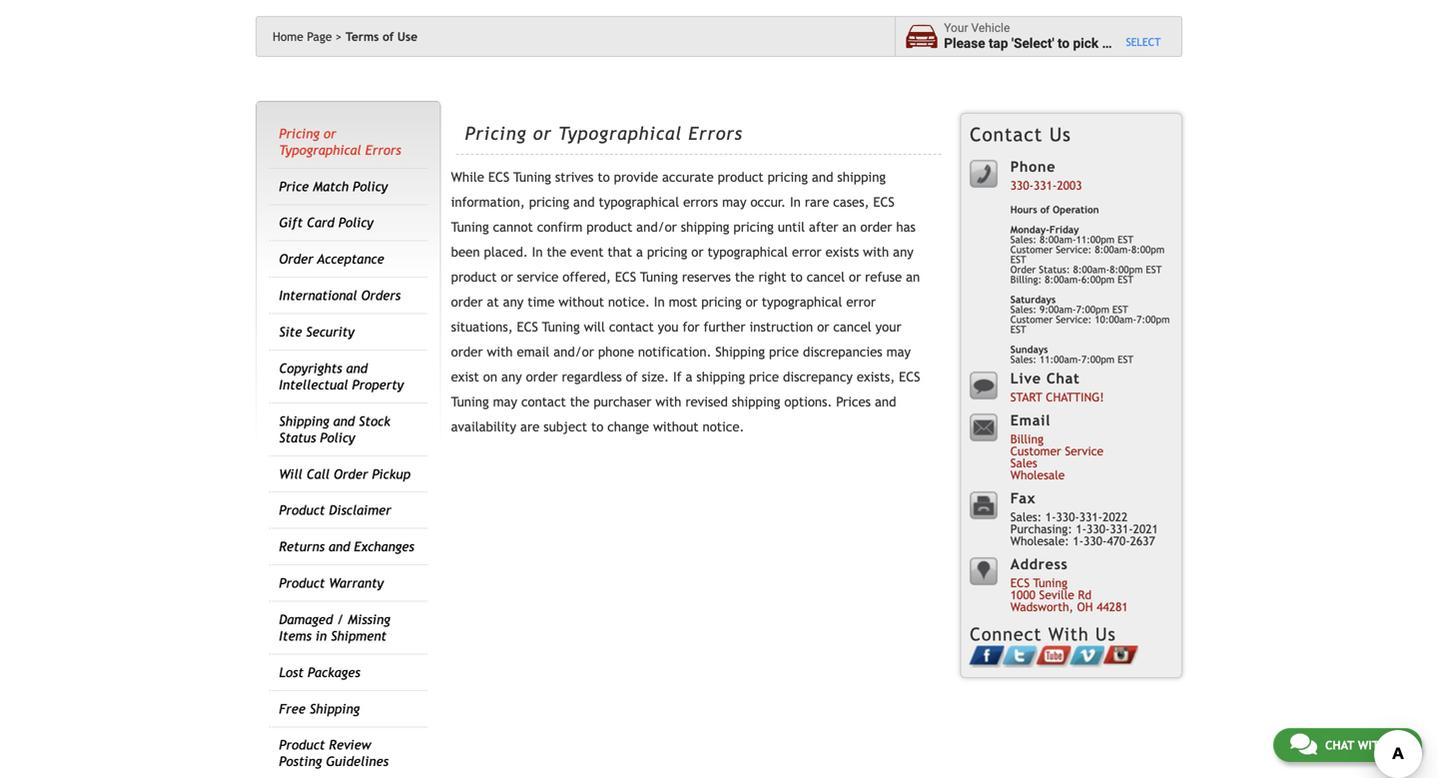 Task type: vqa. For each thing, say whether or not it's contained in the screenshot.
left "product"
yes



Task type: locate. For each thing, give the bounding box(es) containing it.
posting
[[279, 754, 322, 769]]

1 vertical spatial notice.
[[703, 419, 745, 435]]

1 vertical spatial may
[[887, 344, 911, 360]]

of for hours
[[1041, 204, 1050, 215]]

2 product from the top
[[279, 575, 325, 591]]

without down offered,
[[559, 294, 604, 310]]

and/or down provide
[[637, 219, 677, 235]]

product up returns
[[279, 503, 325, 518]]

may
[[722, 194, 747, 210], [887, 344, 911, 360], [493, 394, 517, 410]]

2 vertical spatial the
[[570, 394, 590, 410]]

1 vertical spatial in
[[532, 244, 543, 260]]

0 vertical spatial in
[[790, 194, 801, 210]]

0 vertical spatial cancel
[[807, 269, 845, 285]]

prices
[[837, 394, 871, 410]]

1 vertical spatial product
[[279, 575, 325, 591]]

address
[[1011, 556, 1068, 572]]

pricing down occur.
[[734, 219, 774, 235]]

pricing or typographical errors link
[[279, 126, 401, 158]]

order left status:
[[1011, 264, 1036, 275]]

or up confirm
[[533, 123, 552, 144]]

us
[[1050, 123, 1072, 145], [1096, 624, 1117, 645], [1391, 738, 1406, 752]]

product inside product review posting guidelines
[[279, 738, 325, 753]]

sales:
[[1011, 234, 1037, 245], [1011, 304, 1037, 315], [1011, 354, 1037, 365], [1011, 510, 1042, 524]]

chat down 11:00am-
[[1047, 370, 1080, 387]]

0 vertical spatial price
[[769, 344, 799, 360]]

0 horizontal spatial 331-
[[1034, 178, 1057, 192]]

any
[[893, 244, 914, 260], [503, 294, 524, 310], [502, 369, 522, 385]]

any down has
[[893, 244, 914, 260]]

email
[[1011, 412, 1051, 429]]

may right errors
[[722, 194, 747, 210]]

oh
[[1078, 600, 1093, 614]]

product review posting guidelines link
[[279, 738, 389, 769]]

order inside hours of operation monday-friday sales: 8:00am-11:00pm est customer service: 8:00am-8:00pm est order status: 8:00am-8:00pm est billing: 8:00am-6:00pm est saturdays sales: 9:00am-7:00pm est customer service: 10:00am-7:00pm est sundays sales: 11:00am-7:00pm est
[[1011, 264, 1036, 275]]

product up that
[[587, 219, 633, 235]]

est
[[1118, 234, 1134, 245], [1011, 254, 1027, 265], [1146, 264, 1162, 275], [1118, 274, 1134, 285], [1113, 304, 1129, 315], [1011, 324, 1027, 335], [1118, 354, 1134, 365]]

hours of operation monday-friday sales: 8:00am-11:00pm est customer service: 8:00am-8:00pm est order status: 8:00am-8:00pm est billing: 8:00am-6:00pm est saturdays sales: 9:00am-7:00pm est customer service: 10:00am-7:00pm est sundays sales: 11:00am-7:00pm est
[[1011, 204, 1170, 365]]

330-
[[1011, 178, 1034, 192], [1057, 510, 1080, 524], [1087, 522, 1110, 536], [1084, 534, 1107, 548]]

product up posting at the left bottom of page
[[279, 738, 325, 753]]

1 vertical spatial a
[[636, 244, 643, 260]]

tuning down address at bottom right
[[1034, 576, 1068, 590]]

price match policy link
[[279, 179, 388, 194]]

0 horizontal spatial pricing
[[279, 126, 320, 141]]

pricing or typographical errors up the price match policy link
[[279, 126, 401, 158]]

ecs right the "cases,"
[[874, 194, 895, 210]]

1 vertical spatial us
[[1096, 624, 1117, 645]]

0 horizontal spatial error
[[792, 244, 822, 260]]

exists,
[[857, 369, 895, 385]]

errors inside pricing or typographical errors
[[365, 142, 401, 158]]

offered,
[[563, 269, 611, 285]]

or up match
[[324, 126, 336, 141]]

price
[[769, 344, 799, 360], [749, 369, 779, 385]]

8:00am- up 9:00am-
[[1045, 274, 1082, 285]]

0 vertical spatial a
[[1102, 36, 1110, 52]]

or down exists
[[849, 269, 861, 285]]

rare
[[805, 194, 829, 210]]

product review posting guidelines
[[279, 738, 389, 769]]

any right at
[[503, 294, 524, 310]]

2 vertical spatial product
[[279, 738, 325, 753]]

0 horizontal spatial errors
[[365, 142, 401, 158]]

0 vertical spatial an
[[843, 219, 857, 235]]

cancel down exists
[[807, 269, 845, 285]]

status:
[[1039, 264, 1070, 275]]

0 horizontal spatial the
[[547, 244, 567, 260]]

policy for gift card policy
[[339, 215, 374, 231]]

1 horizontal spatial error
[[847, 294, 876, 310]]

gift
[[279, 215, 303, 231]]

0 vertical spatial customer
[[1011, 244, 1053, 255]]

1 vertical spatial service:
[[1056, 314, 1092, 325]]

purchaser
[[594, 394, 652, 410]]

2 vertical spatial of
[[626, 369, 638, 385]]

or up instruction
[[746, 294, 758, 310]]

in left rare
[[790, 194, 801, 210]]

may down your
[[887, 344, 911, 360]]

order
[[279, 251, 313, 267], [1011, 264, 1036, 275], [334, 466, 368, 482]]

error
[[792, 244, 822, 260], [847, 294, 876, 310]]

ecs down address at bottom right
[[1011, 576, 1030, 590]]

1 vertical spatial without
[[653, 419, 699, 435]]

copyrights
[[279, 361, 342, 376]]

7:00pm right 9:00am-
[[1137, 314, 1170, 325]]

1 horizontal spatial chat
[[1326, 738, 1355, 752]]

and/or up regardless
[[554, 344, 594, 360]]

order down gift at the left of page
[[279, 251, 313, 267]]

shipping inside "shipping and stock status policy"
[[279, 413, 329, 429]]

1 vertical spatial typographical
[[708, 244, 788, 260]]

shipping down the further
[[716, 344, 765, 360]]

product disclaimer
[[279, 503, 391, 518]]

0 horizontal spatial of
[[383, 29, 394, 43]]

us for connect
[[1096, 624, 1117, 645]]

1 vertical spatial an
[[906, 269, 920, 285]]

change
[[608, 419, 649, 435]]

0 vertical spatial chat
[[1047, 370, 1080, 387]]

service
[[1065, 444, 1104, 458]]

customer service link
[[1011, 444, 1104, 458]]

cancel up discrepancies
[[834, 319, 872, 335]]

2 vertical spatial shipping
[[310, 701, 360, 717]]

2 vertical spatial in
[[654, 294, 665, 310]]

policy for price match policy
[[353, 179, 388, 194]]

start
[[1011, 390, 1043, 404]]

1- right wholesale:
[[1073, 534, 1084, 548]]

8:00pm right "11:00pm"
[[1132, 244, 1165, 255]]

home
[[273, 29, 304, 43]]

1 horizontal spatial and/or
[[637, 219, 677, 235]]

4 sales: from the top
[[1011, 510, 1042, 524]]

billing:
[[1011, 274, 1042, 285]]

2 horizontal spatial the
[[735, 269, 755, 285]]

customer inside 'email billing customer service sales wholesale'
[[1011, 444, 1062, 458]]

1 vertical spatial cancel
[[834, 319, 872, 335]]

2 vertical spatial product
[[451, 269, 497, 285]]

information,
[[451, 194, 525, 210]]

packages
[[308, 665, 361, 680]]

any right on
[[502, 369, 522, 385]]

site security link
[[279, 324, 355, 340]]

and up property
[[346, 361, 368, 376]]

terms
[[346, 29, 379, 43]]

typographical up provide
[[558, 123, 682, 144]]

regardless
[[562, 369, 622, 385]]

2 vertical spatial a
[[686, 369, 693, 385]]

0 horizontal spatial and/or
[[554, 344, 594, 360]]

error down refuse
[[847, 294, 876, 310]]

a right that
[[636, 244, 643, 260]]

while ecs tuning strives to provide accurate product pricing and shipping information, pricing and typographical errors may occur. in rare cases, ecs tuning cannot confirm product and/or shipping pricing until after an order has been placed. in the event that a pricing or typographical error exists with any product or service offered, ecs tuning reserves the right to cancel or refuse an order at any time without notice. in most pricing or typographical error situations, ecs tuning will contact you for further instruction or cancel your order with email and/or phone notification. shipping price discrepancies may exist on any order regardless of size. if a shipping price discrepancy exists, ecs tuning may contact the purchaser with revised shipping options. prices and availability are subject to change without notice.
[[451, 169, 921, 435]]

will
[[279, 466, 303, 482]]

product up occur.
[[718, 169, 764, 185]]

sales: down fax
[[1011, 510, 1042, 524]]

cases,
[[833, 194, 870, 210]]

typographical
[[599, 194, 679, 210], [708, 244, 788, 260], [762, 294, 843, 310]]

with down if at left top
[[656, 394, 682, 410]]

copyrights and intellectual property
[[279, 361, 404, 393]]

typographical up match
[[279, 142, 361, 158]]

a right the pick
[[1102, 36, 1110, 52]]

1 vertical spatial customer
[[1011, 314, 1053, 325]]

been
[[451, 244, 480, 260]]

error down the until
[[792, 244, 822, 260]]

0 horizontal spatial chat
[[1047, 370, 1080, 387]]

1 vertical spatial policy
[[339, 215, 374, 231]]

0 horizontal spatial notice.
[[608, 294, 650, 310]]

0 horizontal spatial product
[[451, 269, 497, 285]]

service: left the 10:00am-
[[1056, 314, 1092, 325]]

shipment
[[331, 628, 387, 644]]

us down 44281
[[1096, 624, 1117, 645]]

with up on
[[487, 344, 513, 360]]

monday-
[[1011, 224, 1050, 235]]

policy right match
[[353, 179, 388, 194]]

the
[[547, 244, 567, 260], [735, 269, 755, 285], [570, 394, 590, 410]]

policy right card
[[339, 215, 374, 231]]

product for product warranty
[[279, 575, 325, 591]]

to
[[1058, 36, 1070, 52], [598, 169, 610, 185], [791, 269, 803, 285], [591, 419, 604, 435]]

0 horizontal spatial in
[[532, 244, 543, 260]]

0 vertical spatial product
[[718, 169, 764, 185]]

0 vertical spatial of
[[383, 29, 394, 43]]

the left right
[[735, 269, 755, 285]]

0 vertical spatial the
[[547, 244, 567, 260]]

international
[[279, 288, 357, 303]]

you
[[658, 319, 679, 335]]

and left stock
[[333, 413, 355, 429]]

returns and exchanges
[[279, 539, 414, 555]]

1 horizontal spatial may
[[722, 194, 747, 210]]

tuning up "been"
[[451, 219, 489, 235]]

0 vertical spatial without
[[559, 294, 604, 310]]

1 horizontal spatial us
[[1096, 624, 1117, 645]]

product
[[718, 169, 764, 185], [587, 219, 633, 235], [451, 269, 497, 285]]

2 customer from the top
[[1011, 314, 1053, 325]]

us right the comments image
[[1391, 738, 1406, 752]]

shipping up status
[[279, 413, 329, 429]]

for
[[683, 319, 700, 335]]

1 vertical spatial of
[[1041, 204, 1050, 215]]

will call order pickup link
[[279, 466, 411, 482]]

330- inside 'phone 330-331-2003'
[[1011, 178, 1034, 192]]

cannot
[[493, 219, 533, 235]]

typographical up right
[[708, 244, 788, 260]]

product disclaimer link
[[279, 503, 391, 518]]

status
[[279, 430, 316, 445]]

330- left 2637
[[1087, 522, 1110, 536]]

price match policy
[[279, 179, 388, 194]]

most
[[669, 294, 698, 310]]

3 sales: from the top
[[1011, 354, 1037, 365]]

with up refuse
[[863, 244, 889, 260]]

of inside hours of operation monday-friday sales: 8:00am-11:00pm est customer service: 8:00am-8:00pm est order status: 8:00am-8:00pm est billing: 8:00am-6:00pm est saturdays sales: 9:00am-7:00pm est customer service: 10:00am-7:00pm est sundays sales: 11:00am-7:00pm est
[[1041, 204, 1050, 215]]

and down strives
[[574, 194, 595, 210]]

1 horizontal spatial a
[[686, 369, 693, 385]]

tuning left strives
[[514, 169, 551, 185]]

2 sales: from the top
[[1011, 304, 1037, 315]]

1 product from the top
[[279, 503, 325, 518]]

order right call
[[334, 466, 368, 482]]

0 vertical spatial and/or
[[637, 219, 677, 235]]

in left most
[[654, 294, 665, 310]]

sales
[[1011, 456, 1038, 470]]

sales: up live on the top of page
[[1011, 354, 1037, 365]]

0 vertical spatial service:
[[1056, 244, 1092, 255]]

2 service: from the top
[[1056, 314, 1092, 325]]

8:00am- up 6:00pm
[[1095, 244, 1132, 255]]

ecs right exists,
[[899, 369, 921, 385]]

0 vertical spatial product
[[279, 503, 325, 518]]

7:00pm down 6:00pm
[[1077, 304, 1110, 315]]

3 product from the top
[[279, 738, 325, 753]]

0 vertical spatial contact
[[609, 319, 654, 335]]

1 vertical spatial shipping
[[279, 413, 329, 429]]

shipping and stock status policy
[[279, 413, 391, 445]]

hours
[[1011, 204, 1038, 215]]

pricing up while
[[465, 123, 527, 144]]

exist
[[451, 369, 479, 385]]

1 horizontal spatial without
[[653, 419, 699, 435]]

2 vertical spatial may
[[493, 394, 517, 410]]

notice. down revised
[[703, 419, 745, 435]]

8:00pm down "11:00pm"
[[1110, 264, 1143, 275]]

of inside while ecs tuning strives to provide accurate product pricing and shipping information, pricing and typographical errors may occur. in rare cases, ecs tuning cannot confirm product and/or shipping pricing until after an order has been placed. in the event that a pricing or typographical error exists with any product or service offered, ecs tuning reserves the right to cancel or refuse an order at any time without notice. in most pricing or typographical error situations, ecs tuning will contact you for further instruction or cancel your order with email and/or phone notification. shipping price discrepancies may exist on any order regardless of size. if a shipping price discrepancy exists, ecs tuning may contact the purchaser with revised shipping options. prices and availability are subject to change without notice.
[[626, 369, 638, 385]]

purchasing:
[[1011, 522, 1073, 536]]

may down on
[[493, 394, 517, 410]]

330- down the phone
[[1011, 178, 1034, 192]]

pricing up the further
[[702, 294, 742, 310]]

2 horizontal spatial a
[[1102, 36, 1110, 52]]

1 vertical spatial the
[[735, 269, 755, 285]]

errors up the price match policy link
[[365, 142, 401, 158]]

1 vertical spatial contact
[[521, 394, 566, 410]]

of left size.
[[626, 369, 638, 385]]

discrepancies
[[803, 344, 883, 360]]

cancel
[[807, 269, 845, 285], [834, 319, 872, 335]]

the down regardless
[[570, 394, 590, 410]]

0 horizontal spatial may
[[493, 394, 517, 410]]

typographical inside pricing or typographical errors
[[279, 142, 361, 158]]

or inside pricing or typographical errors
[[324, 126, 336, 141]]

tuning inside address ecs tuning 1000 seville rd wadsworth, oh 44281
[[1034, 576, 1068, 590]]

stock
[[359, 413, 391, 429]]

situations,
[[451, 319, 513, 335]]

chat inside live chat start chatting!
[[1047, 370, 1080, 387]]

0 vertical spatial 8:00pm
[[1132, 244, 1165, 255]]

us up the phone
[[1050, 123, 1072, 145]]

2 horizontal spatial in
[[790, 194, 801, 210]]

free shipping
[[279, 701, 360, 717]]

2 vertical spatial us
[[1391, 738, 1406, 752]]

without down revised
[[653, 419, 699, 435]]

shipping inside while ecs tuning strives to provide accurate product pricing and shipping information, pricing and typographical errors may occur. in rare cases, ecs tuning cannot confirm product and/or shipping pricing until after an order has been placed. in the event that a pricing or typographical error exists with any product or service offered, ecs tuning reserves the right to cancel or refuse an order at any time without notice. in most pricing or typographical error situations, ecs tuning will contact you for further instruction or cancel your order with email and/or phone notification. shipping price discrepancies may exist on any order regardless of size. if a shipping price discrepancy exists, ecs tuning may contact the purchaser with revised shipping options. prices and availability are subject to change without notice.
[[716, 344, 765, 360]]

contact up phone
[[609, 319, 654, 335]]

1 horizontal spatial of
[[626, 369, 638, 385]]

shipping
[[838, 169, 886, 185], [681, 219, 730, 235], [697, 369, 745, 385], [732, 394, 781, 410]]

policy inside "shipping and stock status policy"
[[320, 430, 355, 445]]

a right if at left top
[[686, 369, 693, 385]]

0 vertical spatial notice.
[[608, 294, 650, 310]]

1 vertical spatial error
[[847, 294, 876, 310]]

service: down friday
[[1056, 244, 1092, 255]]

wholesale link
[[1011, 468, 1065, 482]]

0 vertical spatial any
[[893, 244, 914, 260]]

shipping down errors
[[681, 219, 730, 235]]

of right hours
[[1041, 204, 1050, 215]]

1 vertical spatial product
[[587, 219, 633, 235]]

contact up are
[[521, 394, 566, 410]]

lost packages link
[[279, 665, 361, 680]]

3 customer from the top
[[1011, 444, 1062, 458]]

2 vertical spatial customer
[[1011, 444, 1062, 458]]

0 vertical spatial us
[[1050, 123, 1072, 145]]

product down returns
[[279, 575, 325, 591]]

0 horizontal spatial contact
[[521, 394, 566, 410]]

2 horizontal spatial order
[[1011, 264, 1036, 275]]

and inside "shipping and stock status policy"
[[333, 413, 355, 429]]

connect
[[970, 624, 1042, 645]]

2 horizontal spatial product
[[718, 169, 764, 185]]

0 horizontal spatial an
[[843, 219, 857, 235]]

price
[[279, 179, 309, 194]]

tuning down the time at the left of the page
[[542, 319, 580, 335]]

terms of use
[[346, 29, 418, 43]]

2 horizontal spatial us
[[1391, 738, 1406, 752]]

security
[[306, 324, 355, 340]]

of
[[383, 29, 394, 43], [1041, 204, 1050, 215], [626, 369, 638, 385]]

to inside your vehicle please tap 'select' to pick a vehicle
[[1058, 36, 1070, 52]]

are
[[521, 419, 540, 435]]

an
[[843, 219, 857, 235], [906, 269, 920, 285]]

and up rare
[[812, 169, 834, 185]]

operation
[[1053, 204, 1099, 215]]

1 horizontal spatial pricing or typographical errors
[[465, 123, 743, 144]]

0 vertical spatial policy
[[353, 179, 388, 194]]



Task type: describe. For each thing, give the bounding box(es) containing it.
free
[[279, 701, 306, 717]]

0 horizontal spatial us
[[1050, 123, 1072, 145]]

page
[[307, 29, 332, 43]]

1 vertical spatial price
[[749, 369, 779, 385]]

address ecs tuning 1000 seville rd wadsworth, oh 44281
[[1011, 556, 1128, 614]]

wadsworth,
[[1011, 600, 1074, 614]]

lost packages
[[279, 665, 361, 680]]

and down product disclaimer link
[[329, 539, 350, 555]]

contact us
[[970, 123, 1072, 145]]

2 horizontal spatial 331-
[[1110, 522, 1134, 536]]

phone
[[598, 344, 634, 360]]

8:00am- up status:
[[1040, 234, 1077, 245]]

/
[[337, 612, 344, 627]]

provide
[[614, 169, 658, 185]]

1 horizontal spatial product
[[587, 219, 633, 235]]

disclaimer
[[329, 503, 391, 518]]

tuning up most
[[640, 269, 678, 285]]

8:00am- down "11:00pm"
[[1073, 264, 1110, 275]]

and inside copyrights and intellectual property
[[346, 361, 368, 376]]

site
[[279, 324, 302, 340]]

1 horizontal spatial pricing
[[465, 123, 527, 144]]

1 service: from the top
[[1056, 244, 1092, 255]]

1- up wholesale:
[[1046, 510, 1057, 524]]

1 vertical spatial chat
[[1326, 738, 1355, 752]]

ecs down that
[[615, 269, 637, 285]]

damaged
[[279, 612, 333, 627]]

free shipping link
[[279, 701, 360, 717]]

ecs up 'email'
[[517, 319, 538, 335]]

wholesale:
[[1011, 534, 1070, 548]]

occur.
[[751, 194, 786, 210]]

331- inside 'phone 330-331-2003'
[[1034, 178, 1057, 192]]

live chat start chatting!
[[1011, 370, 1105, 404]]

home page link
[[273, 29, 342, 43]]

copyrights and intellectual property link
[[279, 361, 404, 393]]

sales: inside 'fax sales: 1-330-331-2022 purchasing: 1-330-331-2021 wholesale: 1-330-470-2637'
[[1011, 510, 1042, 524]]

a inside your vehicle please tap 'select' to pick a vehicle
[[1102, 36, 1110, 52]]

to left change
[[591, 419, 604, 435]]

product for product disclaimer
[[279, 503, 325, 518]]

service
[[517, 269, 559, 285]]

international orders link
[[279, 288, 401, 303]]

1000
[[1011, 588, 1036, 602]]

1 horizontal spatial typographical
[[558, 123, 682, 144]]

of for terms
[[383, 29, 394, 43]]

site security
[[279, 324, 355, 340]]

select
[[1126, 36, 1161, 48]]

on
[[483, 369, 498, 385]]

order down 'email'
[[526, 369, 558, 385]]

2 horizontal spatial may
[[887, 344, 911, 360]]

refuse
[[865, 269, 902, 285]]

1 customer from the top
[[1011, 244, 1053, 255]]

acceptance
[[317, 251, 384, 267]]

strives
[[555, 169, 594, 185]]

1 horizontal spatial errors
[[689, 123, 743, 144]]

to right strives
[[598, 169, 610, 185]]

shipping right revised
[[732, 394, 781, 410]]

while
[[451, 169, 484, 185]]

order left has
[[861, 219, 893, 235]]

0 vertical spatial may
[[722, 194, 747, 210]]

order left at
[[451, 294, 483, 310]]

chat with us
[[1326, 738, 1406, 752]]

1 horizontal spatial notice.
[[703, 419, 745, 435]]

call
[[307, 466, 330, 482]]

or up reserves
[[692, 244, 704, 260]]

us for chat
[[1391, 738, 1406, 752]]

missing
[[348, 612, 391, 627]]

2 vertical spatial any
[[502, 369, 522, 385]]

and down exists,
[[875, 394, 897, 410]]

chat with us link
[[1274, 728, 1423, 762]]

pricing inside pricing or typographical errors
[[279, 126, 320, 141]]

1 vertical spatial any
[[503, 294, 524, 310]]

tuning down exist
[[451, 394, 489, 410]]

or up discrepancies
[[817, 319, 830, 335]]

gift card policy link
[[279, 215, 374, 231]]

pricing up occur.
[[768, 169, 808, 185]]

fax sales: 1-330-331-2022 purchasing: 1-330-331-2021 wholesale: 1-330-470-2637
[[1011, 490, 1159, 548]]

330- down 2022
[[1084, 534, 1107, 548]]

further
[[704, 319, 746, 335]]

vehicle
[[972, 21, 1010, 35]]

pricing up confirm
[[529, 194, 570, 210]]

1 horizontal spatial in
[[654, 294, 665, 310]]

email
[[517, 344, 550, 360]]

product for product review posting guidelines
[[279, 738, 325, 753]]

1 sales: from the top
[[1011, 234, 1037, 245]]

0 vertical spatial error
[[792, 244, 822, 260]]

ecs inside address ecs tuning 1000 seville rd wadsworth, oh 44281
[[1011, 576, 1030, 590]]

phone 330-331-2003
[[1011, 158, 1082, 192]]

billing
[[1011, 432, 1044, 446]]

with right the comments image
[[1358, 738, 1388, 752]]

pickup
[[372, 466, 411, 482]]

1 vertical spatial and/or
[[554, 344, 594, 360]]

comments image
[[1291, 732, 1318, 756]]

accurate
[[662, 169, 714, 185]]

44281
[[1097, 600, 1128, 614]]

returns
[[279, 539, 325, 555]]

billing link
[[1011, 432, 1044, 446]]

to right right
[[791, 269, 803, 285]]

email billing customer service sales wholesale
[[1011, 412, 1104, 482]]

1 horizontal spatial an
[[906, 269, 920, 285]]

sundays
[[1011, 344, 1048, 355]]

discrepancy
[[783, 369, 853, 385]]

330- up wholesale:
[[1057, 510, 1080, 524]]

shipping up revised
[[697, 369, 745, 385]]

your
[[876, 319, 902, 335]]

0 vertical spatial typographical
[[599, 194, 679, 210]]

or down placed.
[[501, 269, 513, 285]]

size.
[[642, 369, 669, 385]]

time
[[528, 294, 555, 310]]

1 horizontal spatial the
[[570, 394, 590, 410]]

contact
[[970, 123, 1043, 145]]

items
[[279, 628, 312, 644]]

property
[[352, 377, 404, 393]]

order acceptance link
[[279, 251, 384, 267]]

product warranty link
[[279, 575, 384, 591]]

that
[[608, 244, 632, 260]]

with
[[1049, 624, 1090, 645]]

'select'
[[1012, 36, 1055, 52]]

your
[[944, 21, 969, 35]]

1 vertical spatial 8:00pm
[[1110, 264, 1143, 275]]

1 horizontal spatial order
[[334, 466, 368, 482]]

0 horizontal spatial a
[[636, 244, 643, 260]]

event
[[571, 244, 604, 260]]

1 horizontal spatial contact
[[609, 319, 654, 335]]

your vehicle please tap 'select' to pick a vehicle
[[944, 21, 1157, 52]]

sales link
[[1011, 456, 1038, 470]]

pricing up reserves
[[647, 244, 688, 260]]

order acceptance
[[279, 251, 384, 267]]

order up exist
[[451, 344, 483, 360]]

0 horizontal spatial pricing or typographical errors
[[279, 126, 401, 158]]

wholesale
[[1011, 468, 1065, 482]]

shipping up the "cases,"
[[838, 169, 886, 185]]

options.
[[785, 394, 833, 410]]

match
[[313, 179, 349, 194]]

lost
[[279, 665, 304, 680]]

1 horizontal spatial 331-
[[1080, 510, 1103, 524]]

please
[[944, 36, 986, 52]]

ecs up information,
[[488, 169, 510, 185]]

0 horizontal spatial without
[[559, 294, 604, 310]]

availability
[[451, 419, 517, 435]]

11:00am-
[[1040, 354, 1082, 365]]

7:00pm down the 10:00am-
[[1082, 354, 1115, 365]]

damaged / missing items in shipment
[[279, 612, 391, 644]]

2 vertical spatial typographical
[[762, 294, 843, 310]]

has
[[897, 219, 916, 235]]

gift card policy
[[279, 215, 374, 231]]

470-
[[1107, 534, 1131, 548]]

1- left 2022
[[1076, 522, 1087, 536]]

chatting!
[[1046, 390, 1105, 404]]

exists
[[826, 244, 859, 260]]

0 horizontal spatial order
[[279, 251, 313, 267]]

phone
[[1011, 158, 1056, 175]]

will
[[584, 319, 605, 335]]

fax
[[1011, 490, 1036, 506]]



